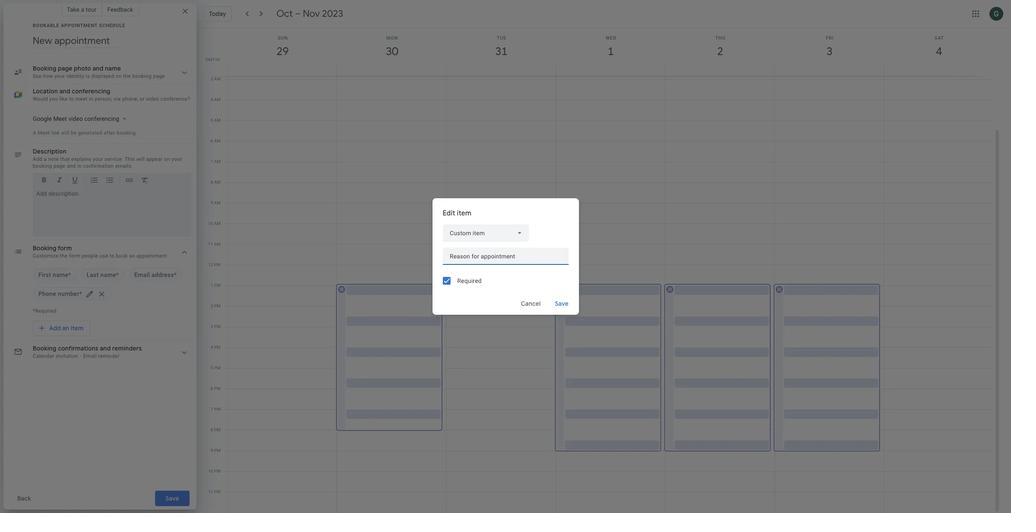 Task type: vqa. For each thing, say whether or not it's contained in the screenshot.
second 10
yes



Task type: locate. For each thing, give the bounding box(es) containing it.
will inside description add a note that explains your service. this will appear on your booking page and in confirmation emails.
[[136, 156, 145, 162]]

pm up 4 pm
[[214, 325, 221, 330]]

* for email address
[[174, 272, 177, 279]]

1 am from the top
[[214, 77, 221, 81]]

12
[[208, 263, 213, 268]]

2 pm
[[211, 304, 221, 309]]

3 down gmt-04
[[211, 77, 213, 81]]

1 vertical spatial form
[[69, 253, 80, 259]]

12 pm
[[208, 263, 221, 268]]

2 7 from the top
[[211, 408, 213, 412]]

2 5 from the top
[[211, 366, 213, 371]]

0 horizontal spatial will
[[61, 130, 69, 136]]

2 4 from the top
[[211, 346, 213, 350]]

to right 'use'
[[110, 253, 114, 259]]

a left note
[[44, 156, 47, 162]]

1 vertical spatial 4
[[211, 346, 213, 350]]

will right this
[[136, 156, 145, 162]]

back button
[[10, 492, 38, 507]]

grid
[[200, 17, 1001, 514]]

an down number
[[62, 325, 69, 333]]

11 for 11 am
[[208, 242, 213, 247]]

1 vertical spatial in
[[77, 163, 82, 169]]

back
[[17, 495, 31, 503]]

your
[[93, 156, 103, 162], [172, 156, 182, 162]]

0 vertical spatial 6
[[211, 139, 213, 143]]

1 name from the left
[[53, 272, 68, 279]]

1 vertical spatial 9
[[211, 449, 213, 454]]

7 column header from the left
[[884, 28, 994, 76]]

9 for 9 pm
[[211, 449, 213, 454]]

6 up 7 am
[[211, 139, 213, 143]]

0 vertical spatial 3
[[211, 77, 213, 81]]

am for 10 am
[[214, 221, 221, 226]]

6 am from the top
[[214, 180, 221, 185]]

your up confirmation
[[93, 156, 103, 162]]

0 horizontal spatial an
[[62, 325, 69, 333]]

2 3 from the top
[[211, 325, 213, 330]]

0 vertical spatial and
[[59, 87, 70, 95]]

9 pm from the top
[[214, 428, 221, 433]]

7 cell from the left
[[884, 17, 994, 514]]

1 horizontal spatial an
[[129, 253, 135, 259]]

meet
[[75, 96, 87, 102]]

0 vertical spatial add
[[33, 156, 42, 162]]

6 for 6 am
[[211, 139, 213, 143]]

1 9 from the top
[[211, 201, 213, 205]]

list item
[[33, 268, 77, 282], [81, 268, 124, 282], [129, 268, 182, 282], [33, 287, 112, 301]]

0 vertical spatial in
[[89, 96, 93, 102]]

5
[[211, 118, 213, 123], [211, 366, 213, 371]]

pm down 4 pm
[[214, 366, 221, 371]]

nov
[[303, 8, 320, 20]]

1 vertical spatial an
[[62, 325, 69, 333]]

None field
[[443, 225, 529, 242]]

1 vertical spatial a
[[44, 156, 47, 162]]

explains
[[71, 156, 91, 162]]

an inside button
[[62, 325, 69, 333]]

and up like
[[59, 87, 70, 95]]

4 column header from the left
[[556, 28, 666, 76]]

an right book
[[129, 253, 135, 259]]

pm for 1 pm
[[214, 283, 221, 288]]

8
[[211, 180, 213, 185], [211, 428, 213, 433]]

save
[[555, 300, 568, 308]]

am for 4 am
[[214, 97, 221, 102]]

in down explains
[[77, 163, 82, 169]]

2023
[[322, 8, 343, 20]]

8 for 8 am
[[211, 180, 213, 185]]

pm for 7 pm
[[214, 408, 221, 412]]

name for first name
[[53, 272, 68, 279]]

to
[[69, 96, 74, 102], [110, 253, 114, 259]]

1 vertical spatial 8
[[211, 428, 213, 433]]

book
[[116, 253, 128, 259]]

9 up 10 am
[[211, 201, 213, 205]]

am down 04
[[214, 77, 221, 81]]

underline image
[[71, 176, 79, 186]]

add down the '*required'
[[49, 325, 61, 333]]

11 pm from the top
[[214, 470, 221, 474]]

3 am
[[211, 77, 221, 81]]

list item down first name *
[[33, 287, 112, 301]]

list item containing email address
[[129, 268, 182, 282]]

1 3 from the top
[[211, 77, 213, 81]]

1 vertical spatial 7
[[211, 408, 213, 412]]

7 am from the top
[[214, 201, 221, 205]]

1 4 from the top
[[211, 97, 213, 102]]

2 11 from the top
[[208, 490, 213, 495]]

0 vertical spatial 11
[[208, 242, 213, 247]]

item inside dialog
[[457, 209, 471, 218]]

form right "the"
[[69, 253, 80, 259]]

3 pm from the top
[[214, 304, 221, 309]]

4 up 5 pm
[[211, 346, 213, 350]]

0 horizontal spatial in
[[77, 163, 82, 169]]

a
[[33, 130, 36, 136]]

0 horizontal spatial a
[[44, 156, 47, 162]]

1 horizontal spatial name
[[100, 272, 116, 279]]

2 10 from the top
[[208, 470, 213, 474]]

an
[[129, 253, 135, 259], [62, 325, 69, 333]]

add down description
[[33, 156, 42, 162]]

pm right 1
[[214, 283, 221, 288]]

none field inside edit item dialog
[[443, 225, 529, 242]]

last
[[87, 272, 99, 279]]

11 am
[[208, 242, 221, 247]]

note
[[48, 156, 59, 162]]

pm up 5 pm
[[214, 346, 221, 350]]

5 down 4 pm
[[211, 366, 213, 371]]

name right last
[[100, 272, 116, 279]]

pm right 12
[[214, 263, 221, 268]]

5 pm from the top
[[214, 346, 221, 350]]

pm for 12 pm
[[214, 263, 221, 268]]

6
[[211, 139, 213, 143], [211, 387, 213, 392]]

page
[[53, 163, 65, 169]]

1 horizontal spatial a
[[81, 6, 84, 13]]

6 am
[[211, 139, 221, 143]]

0 horizontal spatial name
[[53, 272, 68, 279]]

1 11 from the top
[[208, 242, 213, 247]]

pm
[[214, 263, 221, 268], [214, 283, 221, 288], [214, 304, 221, 309], [214, 325, 221, 330], [214, 346, 221, 350], [214, 366, 221, 371], [214, 387, 221, 392], [214, 408, 221, 412], [214, 428, 221, 433], [214, 449, 221, 454], [214, 470, 221, 474], [214, 490, 221, 495]]

0 horizontal spatial item
[[71, 325, 84, 333]]

0 vertical spatial 5
[[211, 118, 213, 123]]

0 horizontal spatial add
[[33, 156, 42, 162]]

1 horizontal spatial will
[[136, 156, 145, 162]]

3 down 2
[[211, 325, 213, 330]]

1 horizontal spatial item
[[457, 209, 471, 218]]

0 vertical spatial 9
[[211, 201, 213, 205]]

9 am from the top
[[214, 242, 221, 247]]

1 vertical spatial 10
[[208, 470, 213, 474]]

7 up 8 pm
[[211, 408, 213, 412]]

name for last name
[[100, 272, 116, 279]]

1 5 from the top
[[211, 118, 213, 123]]

a
[[81, 6, 84, 13], [44, 156, 47, 162]]

be
[[71, 130, 77, 136]]

1 your from the left
[[93, 156, 103, 162]]

Description text field
[[36, 190, 188, 233]]

list item down the 'appointment'
[[129, 268, 182, 282]]

in
[[89, 96, 93, 102], [77, 163, 82, 169]]

schedule
[[99, 23, 125, 28]]

1 horizontal spatial to
[[110, 253, 114, 259]]

11
[[208, 242, 213, 247], [208, 490, 213, 495]]

0 vertical spatial 10
[[208, 221, 213, 226]]

pm up 9 pm
[[214, 428, 221, 433]]

am down the 4 am
[[214, 118, 221, 123]]

am up 12 pm
[[214, 242, 221, 247]]

0 vertical spatial booking
[[116, 130, 136, 136]]

a left tour on the left of the page
[[81, 6, 84, 13]]

6 pm from the top
[[214, 366, 221, 371]]

add an item
[[49, 325, 84, 333]]

edit item
[[443, 209, 471, 218]]

am for 3 am
[[214, 77, 221, 81]]

cell
[[228, 17, 337, 514], [336, 17, 447, 514], [447, 17, 556, 514], [555, 17, 666, 514], [664, 17, 775, 514], [774, 17, 884, 514], [884, 17, 994, 514]]

form up "the"
[[58, 245, 72, 252]]

12 pm from the top
[[214, 490, 221, 495]]

and down that
[[67, 163, 76, 169]]

7
[[211, 159, 213, 164], [211, 408, 213, 412]]

7 up 8 am
[[211, 159, 213, 164]]

your right on
[[172, 156, 182, 162]]

to right like
[[69, 96, 74, 102]]

2 name from the left
[[100, 272, 116, 279]]

4
[[211, 97, 213, 102], [211, 346, 213, 350]]

would
[[33, 96, 48, 102]]

0 vertical spatial 4
[[211, 97, 213, 102]]

am down 9 am
[[214, 221, 221, 226]]

0 vertical spatial 7
[[211, 159, 213, 164]]

11 up 12
[[208, 242, 213, 247]]

pm right 2
[[214, 304, 221, 309]]

italic image
[[55, 176, 64, 186]]

4 am from the top
[[214, 139, 221, 143]]

6 cell from the left
[[774, 17, 884, 514]]

after
[[104, 130, 115, 136]]

6 down 5 pm
[[211, 387, 213, 392]]

take a tour button
[[61, 3, 102, 16]]

cancel button
[[517, 294, 544, 314]]

am
[[214, 77, 221, 81], [214, 97, 221, 102], [214, 118, 221, 123], [214, 139, 221, 143], [214, 159, 221, 164], [214, 180, 221, 185], [214, 201, 221, 205], [214, 221, 221, 226], [214, 242, 221, 247]]

in down conferencing at the left top
[[89, 96, 93, 102]]

pm down 8 pm
[[214, 449, 221, 454]]

1 vertical spatial and
[[67, 163, 76, 169]]

1 vertical spatial 3
[[211, 325, 213, 330]]

5 for 5 pm
[[211, 366, 213, 371]]

0 vertical spatial to
[[69, 96, 74, 102]]

2 6 from the top
[[211, 387, 213, 392]]

generated
[[78, 130, 102, 136]]

1 vertical spatial 6
[[211, 387, 213, 392]]

1 horizontal spatial in
[[89, 96, 93, 102]]

3 am from the top
[[214, 118, 221, 123]]

2 cell from the left
[[336, 17, 447, 514]]

appear
[[146, 156, 163, 162]]

pm down 9 pm
[[214, 470, 221, 474]]

0 vertical spatial item
[[457, 209, 471, 218]]

7 pm
[[211, 408, 221, 412]]

service.
[[105, 156, 123, 162]]

8 up 9 am
[[211, 180, 213, 185]]

form
[[58, 245, 72, 252], [69, 253, 80, 259]]

am up 7 am
[[214, 139, 221, 143]]

1 cell from the left
[[228, 17, 337, 514]]

list item up phone number *
[[33, 268, 77, 282]]

9 pm
[[211, 449, 221, 454]]

pm down 5 pm
[[214, 387, 221, 392]]

8 pm from the top
[[214, 408, 221, 412]]

am up 8 am
[[214, 159, 221, 164]]

1 7 from the top
[[211, 159, 213, 164]]

add
[[33, 156, 42, 162], [49, 325, 61, 333]]

0 vertical spatial a
[[81, 6, 84, 13]]

1 vertical spatial will
[[136, 156, 145, 162]]

1 vertical spatial 11
[[208, 490, 213, 495]]

0 horizontal spatial to
[[69, 96, 74, 102]]

5 for 5 am
[[211, 118, 213, 123]]

4 pm from the top
[[214, 325, 221, 330]]

9 up 10 pm
[[211, 449, 213, 454]]

2 9 from the top
[[211, 449, 213, 454]]

column header
[[227, 28, 337, 76], [337, 28, 447, 76], [446, 28, 556, 76], [556, 28, 666, 76], [665, 28, 775, 76], [775, 28, 884, 76], [884, 28, 994, 76]]

1 vertical spatial to
[[110, 253, 114, 259]]

5 pm
[[211, 366, 221, 371]]

row
[[224, 17, 994, 514]]

04
[[215, 57, 220, 62]]

2 8 from the top
[[211, 428, 213, 433]]

1 vertical spatial item
[[71, 325, 84, 333]]

10 pm from the top
[[214, 449, 221, 454]]

5 am from the top
[[214, 159, 221, 164]]

phone number *
[[38, 291, 82, 298]]

1 vertical spatial 5
[[211, 366, 213, 371]]

7 pm from the top
[[214, 387, 221, 392]]

pm for 2 pm
[[214, 304, 221, 309]]

1 horizontal spatial add
[[49, 325, 61, 333]]

9
[[211, 201, 213, 205], [211, 449, 213, 454]]

1 pm
[[211, 283, 221, 288]]

pm down 10 pm
[[214, 490, 221, 495]]

0 vertical spatial an
[[129, 253, 135, 259]]

10 up 11 am
[[208, 221, 213, 226]]

will left be at the left top of page
[[61, 130, 69, 136]]

item right edit
[[457, 209, 471, 218]]

11 down 10 pm
[[208, 490, 213, 495]]

4 cell from the left
[[555, 17, 666, 514]]

booking down note
[[33, 163, 52, 169]]

am for 7 am
[[214, 159, 221, 164]]

phone,
[[122, 96, 138, 102]]

0 horizontal spatial your
[[93, 156, 103, 162]]

1 vertical spatial add
[[49, 325, 61, 333]]

pm up 8 pm
[[214, 408, 221, 412]]

3 for 3 am
[[211, 77, 213, 81]]

10 pm
[[208, 470, 221, 474]]

name right first
[[53, 272, 68, 279]]

1 vertical spatial booking
[[33, 163, 52, 169]]

8 am from the top
[[214, 221, 221, 226]]

edit item dialog
[[432, 199, 579, 315]]

am up 9 am
[[214, 180, 221, 185]]

pm for 3 pm
[[214, 325, 221, 330]]

feedback button
[[102, 3, 139, 16]]

appointment
[[61, 23, 98, 28]]

10 up 11 pm
[[208, 470, 213, 474]]

10
[[208, 221, 213, 226], [208, 470, 213, 474]]

formatting options toolbar
[[33, 173, 191, 191]]

5 column header from the left
[[665, 28, 775, 76]]

list item containing last name
[[81, 268, 124, 282]]

8 up 9 pm
[[211, 428, 213, 433]]

1 horizontal spatial your
[[172, 156, 182, 162]]

3 column header from the left
[[446, 28, 556, 76]]

booking right after
[[116, 130, 136, 136]]

0 vertical spatial 8
[[211, 180, 213, 185]]

use
[[100, 253, 108, 259]]

am down 3 am
[[214, 97, 221, 102]]

9 am
[[211, 201, 221, 205]]

1 8 from the top
[[211, 180, 213, 185]]

2 pm from the top
[[214, 283, 221, 288]]

0 horizontal spatial booking
[[33, 163, 52, 169]]

4 down 3 am
[[211, 97, 213, 102]]

item down number
[[71, 325, 84, 333]]

1 pm from the top
[[214, 263, 221, 268]]

5 up 6 am
[[211, 118, 213, 123]]

list item down 'use'
[[81, 268, 124, 282]]

1 6 from the top
[[211, 139, 213, 143]]

bulleted list image
[[106, 176, 114, 186]]

am down 8 am
[[214, 201, 221, 205]]

1 10 from the top
[[208, 221, 213, 226]]

2 am from the top
[[214, 97, 221, 102]]

am for 5 am
[[214, 118, 221, 123]]

item
[[457, 209, 471, 218], [71, 325, 84, 333]]



Task type: describe. For each thing, give the bounding box(es) containing it.
an inside booking form customize the form people use to book an appointment
[[129, 253, 135, 259]]

remove formatting image
[[140, 176, 149, 186]]

save button
[[548, 294, 575, 314]]

pm for 8 pm
[[214, 428, 221, 433]]

phone
[[38, 291, 56, 298]]

people
[[82, 253, 98, 259]]

add inside description add a note that explains your service. this will appear on your booking page and in confirmation emails.
[[33, 156, 42, 162]]

description add a note that explains your service. this will appear on your booking page and in confirmation emails.
[[33, 148, 182, 169]]

1
[[211, 283, 213, 288]]

pm for 11 pm
[[214, 490, 221, 495]]

that
[[60, 156, 70, 162]]

a meet link will be generated after booking
[[33, 130, 136, 136]]

bold image
[[40, 176, 48, 186]]

8 am
[[211, 180, 221, 185]]

tour
[[86, 6, 96, 13]]

to inside location and conferencing would you like to meet in person, via phone, or video conference?
[[69, 96, 74, 102]]

*required
[[33, 308, 56, 314]]

today
[[209, 10, 226, 18]]

required
[[457, 278, 482, 285]]

appointment
[[136, 253, 167, 259]]

10 for 10 am
[[208, 221, 213, 226]]

bookable appointment schedule
[[33, 23, 125, 28]]

description
[[33, 148, 66, 156]]

last name *
[[87, 272, 119, 279]]

pm for 5 pm
[[214, 366, 221, 371]]

2
[[211, 304, 213, 309]]

first
[[38, 272, 51, 279]]

today button
[[203, 6, 232, 22]]

like
[[59, 96, 68, 102]]

in inside description add a note that explains your service. this will appear on your booking page and in confirmation emails.
[[77, 163, 82, 169]]

4 for 4 am
[[211, 97, 213, 102]]

* for last name
[[116, 272, 119, 279]]

am for 9 am
[[214, 201, 221, 205]]

3 cell from the left
[[447, 17, 556, 514]]

list item containing phone number
[[33, 287, 112, 301]]

0 vertical spatial will
[[61, 130, 69, 136]]

confirmation
[[83, 163, 114, 169]]

grid containing gmt-04
[[200, 17, 1001, 514]]

Custom item text field
[[443, 252, 568, 262]]

pm for 6 pm
[[214, 387, 221, 392]]

cancel
[[521, 300, 540, 308]]

location
[[33, 87, 58, 95]]

and inside description add a note that explains your service. this will appear on your booking page and in confirmation emails.
[[67, 163, 76, 169]]

the
[[60, 253, 67, 259]]

7 am
[[211, 159, 221, 164]]

take a tour
[[67, 6, 96, 13]]

item inside button
[[71, 325, 84, 333]]

6 column header from the left
[[775, 28, 884, 76]]

11 for 11 pm
[[208, 490, 213, 495]]

insert link image
[[125, 176, 134, 186]]

email
[[134, 272, 150, 279]]

7 for 7 pm
[[211, 408, 213, 412]]

add an item button
[[33, 321, 90, 336]]

3 for 3 pm
[[211, 325, 213, 330]]

4 for 4 pm
[[211, 346, 213, 350]]

2 your from the left
[[172, 156, 182, 162]]

email address *
[[134, 272, 177, 279]]

booking inside description add a note that explains your service. this will appear on your booking page and in confirmation emails.
[[33, 163, 52, 169]]

bookable
[[33, 23, 59, 28]]

location and conferencing would you like to meet in person, via phone, or video conference?
[[33, 87, 190, 102]]

list item containing first name
[[33, 268, 77, 282]]

5 am
[[211, 118, 221, 123]]

pm for 4 pm
[[214, 346, 221, 350]]

–
[[295, 8, 301, 20]]

am for 6 am
[[214, 139, 221, 143]]

on
[[164, 156, 170, 162]]

feedback
[[107, 6, 133, 13]]

to inside booking form customize the form people use to book an appointment
[[110, 253, 114, 259]]

6 pm
[[211, 387, 221, 392]]

0 vertical spatial form
[[58, 245, 72, 252]]

am for 8 am
[[214, 180, 221, 185]]

or
[[140, 96, 145, 102]]

conference?
[[160, 96, 190, 102]]

number
[[58, 291, 79, 298]]

oct – nov 2023
[[276, 8, 343, 20]]

1 horizontal spatial booking
[[116, 130, 136, 136]]

oct
[[276, 8, 293, 20]]

7 for 7 am
[[211, 159, 213, 164]]

add inside add an item button
[[49, 325, 61, 333]]

customize
[[33, 253, 58, 259]]

2 column header from the left
[[337, 28, 447, 76]]

and inside location and conferencing would you like to meet in person, via phone, or video conference?
[[59, 87, 70, 95]]

pm for 9 pm
[[214, 449, 221, 454]]

* for first name
[[68, 272, 71, 279]]

gmt-
[[205, 57, 215, 62]]

booking form customize the form people use to book an appointment
[[33, 245, 167, 259]]

person,
[[95, 96, 112, 102]]

this
[[125, 156, 135, 162]]

am for 11 am
[[214, 242, 221, 247]]

take
[[67, 6, 79, 13]]

4 pm
[[211, 346, 221, 350]]

link
[[51, 130, 60, 136]]

9 for 9 am
[[211, 201, 213, 205]]

3 pm
[[211, 325, 221, 330]]

10 for 10 pm
[[208, 470, 213, 474]]

5 cell from the left
[[664, 17, 775, 514]]

8 pm
[[211, 428, 221, 433]]

conferencing
[[72, 87, 110, 95]]

4 am
[[211, 97, 221, 102]]

emails.
[[115, 163, 133, 169]]

booking
[[33, 245, 56, 252]]

11 pm
[[208, 490, 221, 495]]

you
[[49, 96, 58, 102]]

meet
[[38, 130, 50, 136]]

Add title text field
[[33, 34, 190, 47]]

1 column header from the left
[[227, 28, 337, 76]]

address
[[152, 272, 174, 279]]

10 am
[[208, 221, 221, 226]]

6 for 6 pm
[[211, 387, 213, 392]]

pm for 10 pm
[[214, 470, 221, 474]]

via
[[114, 96, 121, 102]]

edit
[[443, 209, 455, 218]]

8 for 8 pm
[[211, 428, 213, 433]]

first name *
[[38, 272, 71, 279]]

in inside location and conferencing would you like to meet in person, via phone, or video conference?
[[89, 96, 93, 102]]

numbered list image
[[90, 176, 99, 186]]

a inside "button"
[[81, 6, 84, 13]]

a inside description add a note that explains your service. this will appear on your booking page and in confirmation emails.
[[44, 156, 47, 162]]

gmt-04
[[205, 57, 220, 62]]



